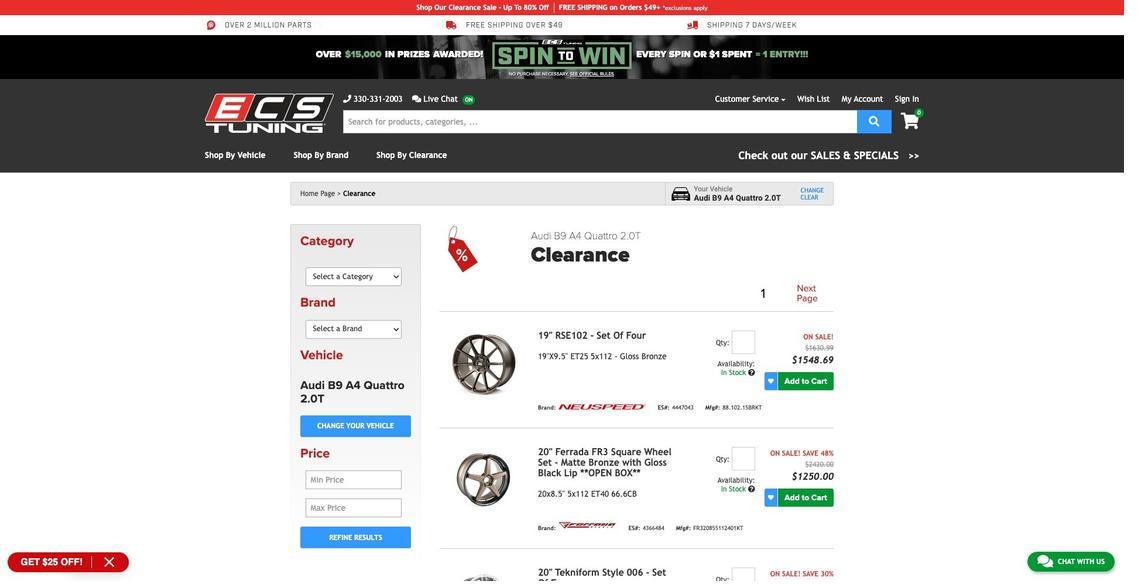 Task type: locate. For each thing, give the bounding box(es) containing it.
question circle image
[[748, 369, 755, 377], [748, 486, 755, 493]]

ferrada wheels - corporate logo image
[[558, 521, 617, 531]]

phone image
[[343, 95, 351, 103]]

None number field
[[732, 331, 755, 354], [732, 447, 755, 471], [732, 568, 755, 582], [732, 331, 755, 354], [732, 447, 755, 471], [732, 568, 755, 582]]

es#4366484 - fr320855112401kt - 20" ferrada fr3 square wheel set -  matte bronze with gloss black lip **open box** - 20x8.5" 5x112 et40 66.6cb - ferrada wheels - audi bmw volkswagen image
[[440, 447, 529, 514]]

Max Price number field
[[305, 499, 402, 518]]

Search text field
[[343, 110, 857, 134]]

2 question circle image from the top
[[748, 486, 755, 493]]

1 question circle image from the top
[[748, 369, 755, 377]]

1 vertical spatial question circle image
[[748, 486, 755, 493]]

0 vertical spatial question circle image
[[748, 369, 755, 377]]

question circle image for add to wish list image
[[748, 369, 755, 377]]



Task type: describe. For each thing, give the bounding box(es) containing it.
Min Price number field
[[305, 471, 402, 490]]

shopping cart image
[[901, 113, 919, 129]]

add to wish list image
[[768, 495, 774, 501]]

es#4624063 - 006-12kt1 - 20" tekniform style 006 - set of four - 20"x9" et30 5x112 - hyper silver - tekniform - audi bmw mini image
[[440, 568, 529, 582]]

search image
[[869, 116, 880, 126]]

question circle image for add to wish list icon
[[748, 486, 755, 493]]

comments image
[[412, 95, 421, 103]]

es#4447043 - 88.102.15brkt - 19" rse102 - set of four - 19"x9.5" et25 5x112 - gloss bronze - neuspeed - audi image
[[440, 331, 529, 398]]

neuspeed - corporate logo image
[[558, 405, 646, 410]]

ecs tuning 'spin to win' contest logo image
[[492, 40, 632, 69]]

ecs tuning image
[[205, 94, 334, 133]]

add to wish list image
[[768, 379, 774, 384]]

comments image
[[1038, 555, 1053, 569]]

paginated product list navigation navigation
[[531, 282, 834, 307]]



Task type: vqa. For each thing, say whether or not it's contained in the screenshot.
NEUSPEED - CORPORATE LOGO
yes



